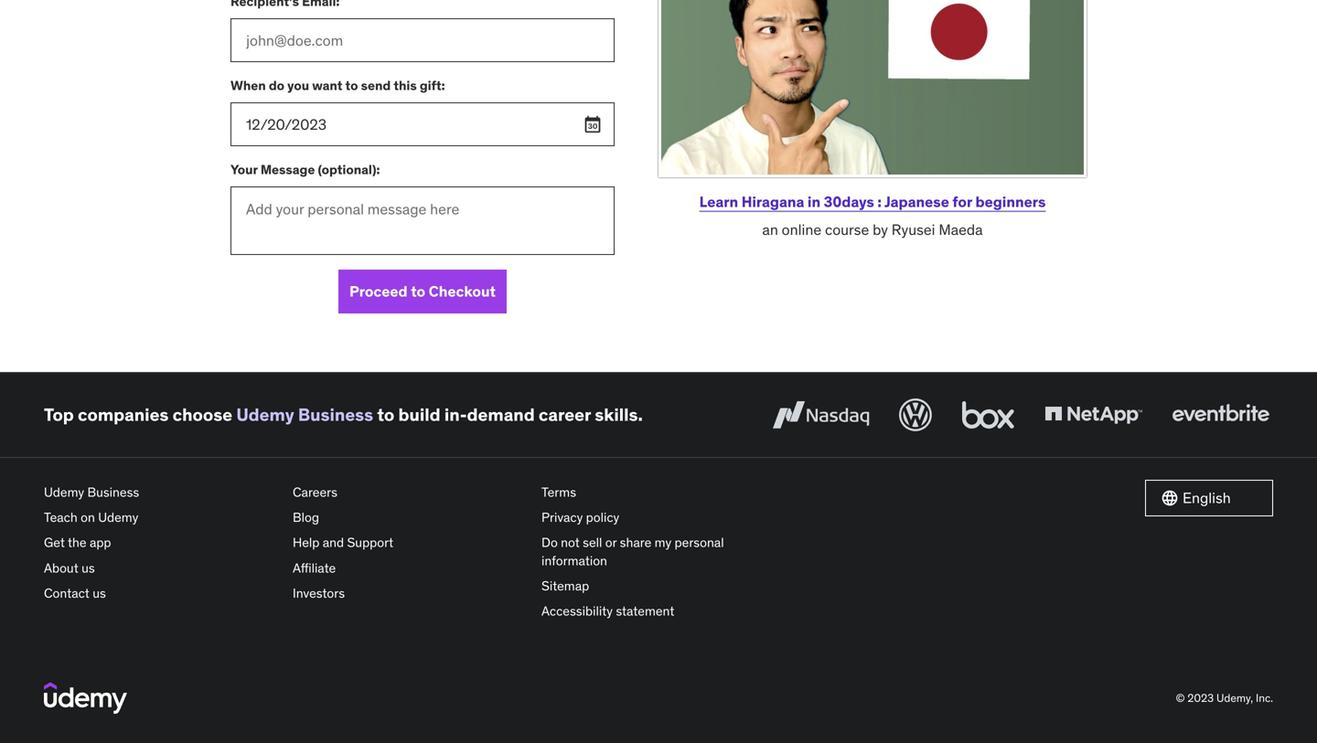 Task type: locate. For each thing, give the bounding box(es) containing it.
0 horizontal spatial business
[[87, 484, 139, 501]]

top companies choose udemy business to build in-demand career skills.
[[44, 404, 643, 426]]

when do you want to send this gift:
[[231, 77, 445, 94]]

to right proceed
[[411, 282, 425, 301]]

1 vertical spatial udemy
[[44, 484, 84, 501]]

terms privacy policy do not sell or share my personal information sitemap accessibility statement
[[542, 484, 724, 620]]

1 vertical spatial to
[[411, 282, 425, 301]]

eventbrite image
[[1168, 395, 1273, 435]]

0 vertical spatial business
[[298, 404, 373, 426]]

careers
[[293, 484, 337, 501]]

volkswagen image
[[896, 395, 936, 435]]

box image
[[958, 395, 1019, 435]]

business up on
[[87, 484, 139, 501]]

proceed
[[349, 282, 408, 301]]

personal
[[675, 535, 724, 551]]

2023
[[1188, 691, 1214, 706]]

2 vertical spatial udemy
[[98, 510, 138, 526]]

0 horizontal spatial udemy
[[44, 484, 84, 501]]

1 horizontal spatial business
[[298, 404, 373, 426]]

on
[[81, 510, 95, 526]]

app
[[90, 535, 111, 551]]

© 2023 udemy, inc.
[[1176, 691, 1273, 706]]

affiliate
[[293, 560, 336, 577]]

beginners
[[976, 193, 1046, 211]]

©
[[1176, 691, 1185, 706]]

build
[[398, 404, 441, 426]]

2 horizontal spatial to
[[411, 282, 425, 301]]

do not sell or share my personal information button
[[542, 531, 776, 574]]

udemy business link
[[236, 404, 373, 426], [44, 480, 278, 505]]

udemy
[[236, 404, 294, 426], [44, 484, 84, 501], [98, 510, 138, 526]]

business
[[298, 404, 373, 426], [87, 484, 139, 501]]

the
[[68, 535, 86, 551]]

udemy right on
[[98, 510, 138, 526]]

1 vertical spatial business
[[87, 484, 139, 501]]

2 vertical spatial to
[[377, 404, 394, 426]]

get the app link
[[44, 531, 278, 556]]

udemy right choose
[[236, 404, 294, 426]]

learn
[[699, 193, 738, 211]]

you
[[287, 77, 309, 94]]

to
[[345, 77, 358, 94], [411, 282, 425, 301], [377, 404, 394, 426]]

when
[[231, 77, 266, 94]]

0 vertical spatial to
[[345, 77, 358, 94]]

Recipient's Email: email field
[[231, 18, 615, 62]]

to left send
[[345, 77, 358, 94]]

30days
[[824, 193, 874, 211]]

us right "contact"
[[93, 585, 106, 602]]

nasdaq image
[[768, 395, 874, 435]]

investors
[[293, 585, 345, 602]]

companies
[[78, 404, 169, 426]]

maeda
[[939, 220, 983, 239]]

us right about
[[82, 560, 95, 577]]

sitemap
[[542, 578, 589, 594]]

in
[[808, 193, 821, 211]]

choose
[[173, 404, 232, 426]]

business up careers
[[298, 404, 373, 426]]

to left build
[[377, 404, 394, 426]]

your message (optional):
[[231, 162, 380, 178]]

english button
[[1145, 480, 1273, 517]]

by
[[873, 220, 888, 239]]

want
[[312, 77, 343, 94]]

your
[[231, 162, 258, 178]]

about us link
[[44, 556, 278, 581]]

udemy business link up careers
[[236, 404, 373, 426]]

gift:
[[420, 77, 445, 94]]

inc.
[[1256, 691, 1273, 706]]

send
[[361, 77, 391, 94]]

udemy up teach
[[44, 484, 84, 501]]

0 vertical spatial us
[[82, 560, 95, 577]]

this
[[394, 77, 417, 94]]

not
[[561, 535, 580, 551]]

checkout
[[429, 282, 496, 301]]

udemy image
[[44, 683, 127, 714]]

teach
[[44, 510, 78, 526]]

us
[[82, 560, 95, 577], [93, 585, 106, 602]]

get
[[44, 535, 65, 551]]

udemy business link up get the app link
[[44, 480, 278, 505]]

2 horizontal spatial udemy
[[236, 404, 294, 426]]

business inside "udemy business teach on udemy get the app about us contact us"
[[87, 484, 139, 501]]

accessibility
[[542, 603, 613, 620]]

When do you want to send this gift: text field
[[231, 102, 615, 146]]



Task type: vqa. For each thing, say whether or not it's contained in the screenshot.
Careers
yes



Task type: describe. For each thing, give the bounding box(es) containing it.
Your Message (optional): text field
[[231, 187, 615, 255]]

teach on udemy link
[[44, 505, 278, 531]]

do
[[542, 535, 558, 551]]

share
[[620, 535, 652, 551]]

help
[[293, 535, 320, 551]]

careers link
[[293, 480, 527, 505]]

in-
[[444, 404, 467, 426]]

top
[[44, 404, 74, 426]]

ryusei
[[892, 220, 935, 239]]

message
[[261, 162, 315, 178]]

and
[[323, 535, 344, 551]]

policy
[[586, 510, 619, 526]]

affiliate link
[[293, 556, 527, 581]]

contact
[[44, 585, 89, 602]]

blog link
[[293, 505, 527, 531]]

blog
[[293, 510, 319, 526]]

proceed to checkout button
[[338, 270, 507, 314]]

hiragana
[[742, 193, 804, 211]]

career
[[539, 404, 591, 426]]

0 vertical spatial udemy
[[236, 404, 294, 426]]

support
[[347, 535, 393, 551]]

statement
[[616, 603, 675, 620]]

1 horizontal spatial to
[[377, 404, 394, 426]]

or
[[605, 535, 617, 551]]

1 vertical spatial us
[[93, 585, 106, 602]]

skills.
[[595, 404, 643, 426]]

terms link
[[542, 480, 776, 505]]

investors link
[[293, 581, 527, 606]]

contact us link
[[44, 581, 278, 606]]

my
[[655, 535, 672, 551]]

do
[[269, 77, 285, 94]]

english
[[1183, 489, 1231, 507]]

about
[[44, 560, 78, 577]]

information
[[542, 553, 607, 569]]

udemy,
[[1217, 691, 1253, 706]]

privacy policy link
[[542, 505, 776, 531]]

(optional):
[[318, 162, 380, 178]]

accessibility statement link
[[542, 599, 776, 624]]

course
[[825, 220, 869, 239]]

for
[[953, 193, 972, 211]]

1 vertical spatial udemy business link
[[44, 480, 278, 505]]

sitemap link
[[542, 574, 776, 599]]

demand
[[467, 404, 535, 426]]

small image
[[1161, 489, 1179, 508]]

0 horizontal spatial to
[[345, 77, 358, 94]]

to inside the proceed to checkout button
[[411, 282, 425, 301]]

udemy business teach on udemy get the app about us contact us
[[44, 484, 139, 602]]

:
[[878, 193, 882, 211]]

help and support link
[[293, 531, 527, 556]]

careers blog help and support affiliate investors
[[293, 484, 393, 602]]

proceed to checkout
[[349, 282, 496, 301]]

an
[[762, 220, 778, 239]]

learn hiragana in 30days : japanese for beginners link
[[699, 193, 1046, 211]]

privacy
[[542, 510, 583, 526]]

learn hiragana in 30days : japanese for beginners an online course by ryusei maeda
[[699, 193, 1046, 239]]

terms
[[542, 484, 576, 501]]

0 vertical spatial udemy business link
[[236, 404, 373, 426]]

sell
[[583, 535, 602, 551]]

japanese
[[884, 193, 949, 211]]

1 horizontal spatial udemy
[[98, 510, 138, 526]]

online
[[782, 220, 822, 239]]

netapp image
[[1041, 395, 1146, 435]]



